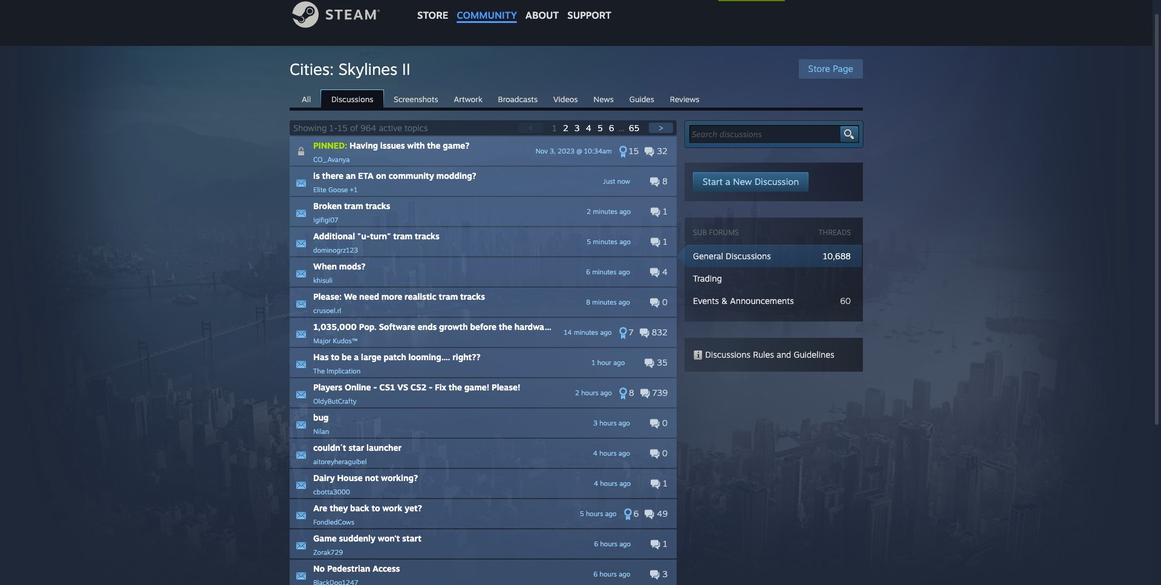 Task type: vqa. For each thing, say whether or not it's contained in the screenshot.
left the 5
yes



Task type: describe. For each thing, give the bounding box(es) containing it.
reviews
[[670, 94, 700, 104]]

store
[[417, 9, 448, 21]]

Search discussions text field
[[692, 128, 840, 140]]

> link
[[649, 123, 673, 133]]

ago for when mods?
[[619, 268, 630, 276]]

showing
[[293, 123, 327, 133]]

0 horizontal spatial 15
[[338, 123, 348, 133]]

trading
[[693, 273, 722, 284]]

6 minutes ago
[[586, 268, 630, 276]]

65
[[629, 123, 640, 133]]

before
[[470, 322, 497, 332]]

hours for game suddenly won't start
[[600, 540, 618, 549]]

pop.
[[359, 322, 377, 332]]

0 for launcher
[[660, 448, 668, 459]]

cities:
[[290, 59, 334, 79]]

14
[[564, 328, 572, 337]]

1 hour ago
[[592, 359, 625, 367]]

realistic
[[405, 292, 437, 302]]

couldn´t
[[313, 443, 346, 453]]

4 left trading link
[[660, 267, 668, 277]]

general discussions link
[[693, 251, 771, 261]]

news link
[[588, 90, 620, 107]]

broadcasts
[[498, 94, 538, 104]]

major
[[313, 337, 331, 345]]

large
[[361, 352, 381, 362]]

now
[[617, 177, 630, 186]]

5 minutes ago
[[587, 238, 631, 246]]

7
[[629, 327, 634, 338]]

the
[[313, 367, 325, 376]]

tracks inside broken tram tracks igifigi07
[[366, 201, 390, 211]]

2023
[[558, 147, 575, 155]]

couldn´t star launcher aitoreyheraguibel
[[313, 443, 402, 466]]

vs
[[397, 382, 408, 393]]

has to be a large patch looming.... right?? the implication
[[313, 352, 481, 376]]

is there an eta on community modding? elite goose +1
[[313, 171, 477, 194]]

6 hours ago for 1
[[594, 540, 631, 549]]

a inside has to be a large patch looming.... right?? the implication
[[354, 352, 359, 362]]

guides
[[630, 94, 654, 104]]

oldybutcrafty
[[313, 397, 357, 406]]

4 down 3 hours ago
[[593, 449, 598, 458]]

zorak729
[[313, 549, 343, 557]]

general
[[693, 251, 723, 261]]

be
[[342, 352, 352, 362]]

additional
[[313, 231, 355, 241]]

issues
[[380, 140, 405, 151]]

guides link
[[623, 90, 660, 107]]

just
[[603, 177, 615, 186]]

1 up pinned: at top
[[329, 123, 334, 133]]

community
[[389, 171, 434, 181]]

- for cs1
[[373, 382, 377, 393]]

aitoreyheraguibel
[[313, 458, 367, 466]]

game
[[313, 534, 337, 544]]

0 vertical spatial 2
[[563, 123, 568, 133]]

hours for bug
[[600, 419, 617, 428]]

pinned:
[[313, 140, 347, 151]]

all link
[[296, 90, 317, 107]]

dominogrz123
[[313, 246, 358, 255]]

turn"
[[370, 231, 391, 241]]

discussions for discussions
[[331, 94, 374, 104]]

hours for no pedestrian access
[[600, 570, 617, 579]]

ends
[[418, 322, 437, 332]]

star
[[349, 443, 364, 453]]

ago for no pedestrian access
[[619, 570, 630, 579]]

support
[[568, 9, 612, 21]]

964
[[361, 123, 376, 133]]

cs1
[[379, 382, 395, 393]]

3 for 3
[[660, 569, 668, 579]]

patch
[[384, 352, 406, 362]]

< link
[[519, 123, 543, 133]]

discussion
[[755, 176, 799, 188]]

2 for 2 hours ago
[[575, 389, 579, 397]]

6 for 4
[[586, 268, 590, 276]]

screenshots link
[[388, 90, 444, 107]]

no
[[313, 564, 325, 574]]

kudos™
[[333, 337, 358, 345]]

start
[[703, 176, 723, 188]]

looming....
[[409, 352, 450, 362]]

minutes for additional "u-turn" tram tracks
[[593, 238, 618, 246]]

3 for 3 hours ago
[[593, 419, 598, 428]]

yet?
[[405, 503, 422, 514]]

5 for hours
[[580, 510, 584, 518]]

are
[[313, 503, 327, 514]]

+1
[[350, 186, 358, 194]]

the inside players online - cs1 vs cs2 - fix the game! please! oldybutcrafty
[[449, 382, 462, 393]]

store page
[[809, 63, 854, 74]]

dairy house not working? cbotta3000
[[313, 473, 418, 497]]

artwork link
[[448, 90, 489, 107]]

access
[[373, 564, 400, 574]]

house
[[337, 473, 363, 483]]

ago for game suddenly won't start
[[619, 540, 631, 549]]

modding?
[[436, 171, 477, 181]]

tracks inside additional "u-turn" tram tracks dominogrz123
[[415, 231, 440, 241]]

please!
[[492, 382, 521, 393]]

1 right 2 minutes ago
[[661, 206, 668, 217]]

1 vertical spatial discussions
[[726, 251, 771, 261]]

are they back to work yet? fondledcows
[[313, 503, 422, 527]]

just now
[[603, 177, 630, 186]]

1 down 49
[[661, 539, 668, 549]]

1 up 49
[[661, 478, 668, 489]]

cities: skylines ii
[[290, 59, 411, 79]]

cbotta3000
[[313, 488, 350, 497]]

the inside pinned: having issues with the game? co_avanya
[[427, 140, 441, 151]]

49
[[655, 509, 668, 519]]

...
[[619, 123, 625, 133]]

6 for 3
[[594, 570, 598, 579]]

1 vertical spatial 8
[[586, 298, 590, 307]]

<
[[528, 123, 533, 133]]

reviews link
[[664, 90, 706, 107]]

0 vertical spatial 8
[[660, 176, 668, 186]]

co_avanya
[[313, 155, 350, 164]]

store page link
[[799, 59, 863, 79]]

videos link
[[547, 90, 584, 107]]

having
[[350, 140, 378, 151]]



Task type: locate. For each thing, give the bounding box(es) containing it.
announcements
[[730, 296, 794, 306]]

5 hours ago
[[580, 510, 617, 518]]

2 horizontal spatial 2
[[587, 207, 591, 216]]

start a new discussion
[[703, 176, 799, 188]]

to inside has to be a large patch looming.... right?? the implication
[[331, 352, 340, 362]]

2 vertical spatial tracks
[[460, 292, 485, 302]]

minutes for when mods?
[[592, 268, 617, 276]]

1 horizontal spatial 8
[[629, 388, 634, 398]]

1 vertical spatial to
[[372, 503, 380, 514]]

1 vertical spatial 4 hours ago
[[594, 480, 631, 488]]

4 hours ago
[[593, 449, 630, 458], [594, 480, 631, 488]]

a right be
[[354, 352, 359, 362]]

not
[[365, 473, 379, 483]]

4 right 3 link
[[586, 123, 591, 133]]

and
[[777, 350, 791, 360]]

1 vertical spatial tracks
[[415, 231, 440, 241]]

discussions inside discussions rules and guidelines link
[[705, 350, 751, 360]]

0 vertical spatial discussions
[[331, 94, 374, 104]]

minutes up 6 minutes ago
[[593, 238, 618, 246]]

events & announcements
[[693, 296, 794, 306]]

minutes up 5 minutes ago
[[593, 207, 618, 216]]

account menu navigation
[[719, 0, 861, 1]]

10:34am
[[584, 147, 612, 155]]

0 for need
[[660, 297, 668, 307]]

6 for 1
[[594, 540, 598, 549]]

1 vertical spatial 0
[[660, 418, 668, 428]]

ago for couldn´t star launcher
[[619, 449, 630, 458]]

15 left of
[[338, 123, 348, 133]]

nov 3, 2023 @ 10:34am
[[536, 147, 612, 155]]

2 vertical spatial 8
[[629, 388, 634, 398]]

0 vertical spatial the
[[427, 140, 441, 151]]

elite
[[313, 186, 327, 194]]

a inside start a new discussion link
[[726, 176, 731, 188]]

to inside are they back to work yet? fondledcows
[[372, 503, 380, 514]]

bug
[[313, 413, 329, 423]]

skylines
[[339, 59, 398, 79]]

tram right realistic
[[439, 292, 458, 302]]

0 vertical spatial 0
[[660, 297, 668, 307]]

ago for broken tram tracks
[[619, 207, 631, 216]]

2 for 2 minutes ago
[[587, 207, 591, 216]]

hardware.
[[515, 322, 555, 332]]

1 left 2 link
[[552, 123, 557, 133]]

739
[[650, 388, 668, 398]]

- left of
[[334, 123, 338, 133]]

- for 15
[[334, 123, 338, 133]]

store link
[[413, 0, 453, 27]]

the inside the 1,035,000 pop. software ends growth before the hardware. major kudos™
[[499, 322, 512, 332]]

3
[[575, 123, 580, 133], [593, 419, 598, 428], [660, 569, 668, 579]]

the right with
[[427, 140, 441, 151]]

65 link
[[629, 123, 642, 133]]

topics
[[405, 123, 428, 133]]

1 horizontal spatial tracks
[[415, 231, 440, 241]]

tracks inside please: we need more realistic tram tracks crusoel.rl
[[460, 292, 485, 302]]

tram
[[344, 201, 363, 211], [393, 231, 413, 241], [439, 292, 458, 302]]

1 horizontal spatial tram
[[393, 231, 413, 241]]

2 horizontal spatial 8
[[660, 176, 668, 186]]

more
[[382, 292, 402, 302]]

3 link
[[575, 123, 582, 133]]

tracks down is there an eta on community modding? elite goose +1
[[366, 201, 390, 211]]

6 hours ago for 3
[[594, 570, 630, 579]]

the right the before
[[499, 322, 512, 332]]

community
[[457, 9, 517, 21]]

eta
[[358, 171, 374, 181]]

2 horizontal spatial 5
[[598, 123, 603, 133]]

1 horizontal spatial the
[[449, 382, 462, 393]]

4 up '5 hours ago'
[[594, 480, 598, 488]]

2 vertical spatial tram
[[439, 292, 458, 302]]

showing 1 - 15 of 964 active topics
[[293, 123, 428, 133]]

0 horizontal spatial 5
[[580, 510, 584, 518]]

1 0 from the top
[[660, 297, 668, 307]]

32
[[655, 146, 668, 156]]

0 horizontal spatial -
[[334, 123, 338, 133]]

tracks up the before
[[460, 292, 485, 302]]

ago
[[619, 207, 631, 216], [619, 238, 631, 246], [619, 268, 630, 276], [619, 298, 630, 307], [600, 328, 612, 337], [614, 359, 625, 367], [601, 389, 612, 397], [619, 419, 630, 428], [619, 449, 630, 458], [619, 480, 631, 488], [605, 510, 617, 518], [619, 540, 631, 549], [619, 570, 630, 579]]

threads
[[819, 228, 851, 237]]

1 2 3 4 5 6 ... 65
[[552, 123, 642, 133]]

minutes down 6 minutes ago
[[592, 298, 617, 307]]

4 hours ago up '5 hours ago'
[[594, 480, 631, 488]]

0 vertical spatial tram
[[344, 201, 363, 211]]

0 horizontal spatial a
[[354, 352, 359, 362]]

start a new discussion link
[[693, 172, 809, 192]]

>
[[659, 123, 664, 133]]

global menu navigation
[[413, 0, 616, 27]]

2 vertical spatial discussions
[[705, 350, 751, 360]]

minutes up 8 minutes ago
[[592, 268, 617, 276]]

discussions for discussions rules and guidelines
[[705, 350, 751, 360]]

4 hours ago down 3 hours ago
[[593, 449, 630, 458]]

they
[[330, 503, 348, 514]]

0 vertical spatial to
[[331, 352, 340, 362]]

1 vertical spatial 3
[[593, 419, 598, 428]]

to left be
[[331, 352, 340, 362]]

2 vertical spatial 3
[[660, 569, 668, 579]]

5 link
[[598, 123, 605, 133]]

new
[[733, 176, 752, 188]]

khisuli
[[313, 276, 333, 285]]

1 horizontal spatial to
[[372, 503, 380, 514]]

right??
[[453, 352, 481, 362]]

60
[[840, 296, 851, 306]]

tram down +1
[[344, 201, 363, 211]]

a left new
[[726, 176, 731, 188]]

0 horizontal spatial tracks
[[366, 201, 390, 211]]

0 vertical spatial 15
[[338, 123, 348, 133]]

tram inside broken tram tracks igifigi07
[[344, 201, 363, 211]]

1 horizontal spatial 15
[[629, 146, 639, 156]]

- left fix
[[429, 382, 433, 393]]

software
[[379, 322, 415, 332]]

4 link
[[586, 123, 594, 133]]

2 vertical spatial 0
[[660, 448, 668, 459]]

2 0 from the top
[[660, 418, 668, 428]]

we
[[344, 292, 357, 302]]

0 vertical spatial 6 hours ago
[[594, 540, 631, 549]]

start
[[402, 534, 422, 544]]

1 vertical spatial 5
[[587, 238, 591, 246]]

hours for dairy house not working?
[[600, 480, 618, 488]]

8 left the 739
[[629, 388, 634, 398]]

- left cs1
[[373, 382, 377, 393]]

0 horizontal spatial tram
[[344, 201, 363, 211]]

2 vertical spatial the
[[449, 382, 462, 393]]

0 horizontal spatial 3
[[575, 123, 580, 133]]

0 horizontal spatial the
[[427, 140, 441, 151]]

15 down the 65
[[629, 146, 639, 156]]

1 left sub
[[661, 237, 668, 247]]

artwork
[[454, 94, 483, 104]]

store
[[809, 63, 830, 74]]

when
[[313, 261, 337, 272]]

2 vertical spatial 2
[[575, 389, 579, 397]]

1 horizontal spatial 5
[[587, 238, 591, 246]]

3 0 from the top
[[660, 448, 668, 459]]

minutes for please: we need more realistic tram tracks
[[592, 298, 617, 307]]

4 hours ago for 0
[[593, 449, 630, 458]]

tram right the "turn""
[[393, 231, 413, 241]]

rules
[[753, 350, 774, 360]]

news
[[594, 94, 614, 104]]

1 left hour
[[592, 359, 595, 367]]

5 for minutes
[[587, 238, 591, 246]]

"u-
[[357, 231, 370, 241]]

3,
[[550, 147, 556, 155]]

additional "u-turn" tram tracks dominogrz123
[[313, 231, 440, 255]]

link to the steam homepage image
[[292, 1, 399, 28]]

ago for additional "u-turn" tram tracks
[[619, 238, 631, 246]]

minutes for broken tram tracks
[[593, 207, 618, 216]]

1 vertical spatial a
[[354, 352, 359, 362]]

tram inside additional "u-turn" tram tracks dominogrz123
[[393, 231, 413, 241]]

8 up 14 minutes ago
[[586, 298, 590, 307]]

tram inside please: we need more realistic tram tracks crusoel.rl
[[439, 292, 458, 302]]

general discussions
[[693, 251, 771, 261]]

8 minutes ago
[[586, 298, 630, 307]]

2 horizontal spatial the
[[499, 322, 512, 332]]

discussions down forums
[[726, 251, 771, 261]]

ago for bug
[[619, 419, 630, 428]]

discussions
[[331, 94, 374, 104], [726, 251, 771, 261], [705, 350, 751, 360]]

an
[[346, 171, 356, 181]]

4
[[586, 123, 591, 133], [660, 267, 668, 277], [593, 449, 598, 458], [594, 480, 598, 488]]

fix
[[435, 382, 446, 393]]

with
[[407, 140, 425, 151]]

online
[[345, 382, 371, 393]]

igifigi07
[[313, 216, 338, 224]]

0 horizontal spatial 8
[[586, 298, 590, 307]]

screenshots
[[394, 94, 438, 104]]

8 down 32
[[660, 176, 668, 186]]

1 vertical spatial 2
[[587, 207, 591, 216]]

dairy
[[313, 473, 335, 483]]

2 horizontal spatial tracks
[[460, 292, 485, 302]]

0 vertical spatial 4 hours ago
[[593, 449, 630, 458]]

1 horizontal spatial a
[[726, 176, 731, 188]]

1 horizontal spatial -
[[373, 382, 377, 393]]

1 horizontal spatial 3
[[593, 419, 598, 428]]

2 horizontal spatial 3
[[660, 569, 668, 579]]

of
[[350, 123, 358, 133]]

discussions up of
[[331, 94, 374, 104]]

pedestrian
[[327, 564, 370, 574]]

nilan
[[313, 428, 329, 436]]

ago for please: we need more realistic tram tracks
[[619, 298, 630, 307]]

1 vertical spatial tram
[[393, 231, 413, 241]]

0 vertical spatial 5
[[598, 123, 603, 133]]

0 vertical spatial tracks
[[366, 201, 390, 211]]

2 horizontal spatial tram
[[439, 292, 458, 302]]

discussions inside discussions link
[[331, 94, 374, 104]]

2 hours ago
[[575, 389, 612, 397]]

1 vertical spatial 15
[[629, 146, 639, 156]]

no pedestrian access
[[313, 564, 400, 574]]

2 vertical spatial 5
[[580, 510, 584, 518]]

0 horizontal spatial to
[[331, 352, 340, 362]]

broken tram tracks igifigi07
[[313, 201, 390, 224]]

0 vertical spatial a
[[726, 176, 731, 188]]

sub forums
[[693, 228, 739, 237]]

0 vertical spatial 3
[[575, 123, 580, 133]]

hours for couldn´t star launcher
[[600, 449, 617, 458]]

1 vertical spatial 6 hours ago
[[594, 570, 630, 579]]

tracks right the "turn""
[[415, 231, 440, 241]]

minutes right 14
[[574, 328, 598, 337]]

ago for dairy house not working?
[[619, 480, 631, 488]]

back
[[350, 503, 369, 514]]

6 link
[[609, 123, 617, 133]]

0 horizontal spatial 2
[[563, 123, 568, 133]]

1 horizontal spatial 2
[[575, 389, 579, 397]]

discussions left rules
[[705, 350, 751, 360]]

hours
[[581, 389, 599, 397], [600, 419, 617, 428], [600, 449, 617, 458], [600, 480, 618, 488], [586, 510, 603, 518], [600, 540, 618, 549], [600, 570, 617, 579]]

14 minutes ago
[[564, 328, 612, 337]]

ago for has to be a large patch looming.... right??
[[614, 359, 625, 367]]

1 vertical spatial the
[[499, 322, 512, 332]]

fondledcows
[[313, 518, 354, 527]]

2 horizontal spatial -
[[429, 382, 433, 393]]

to right back
[[372, 503, 380, 514]]

4 hours ago for 1
[[594, 480, 631, 488]]

ii
[[402, 59, 411, 79]]

the right fix
[[449, 382, 462, 393]]

when mods? khisuli
[[313, 261, 366, 285]]



